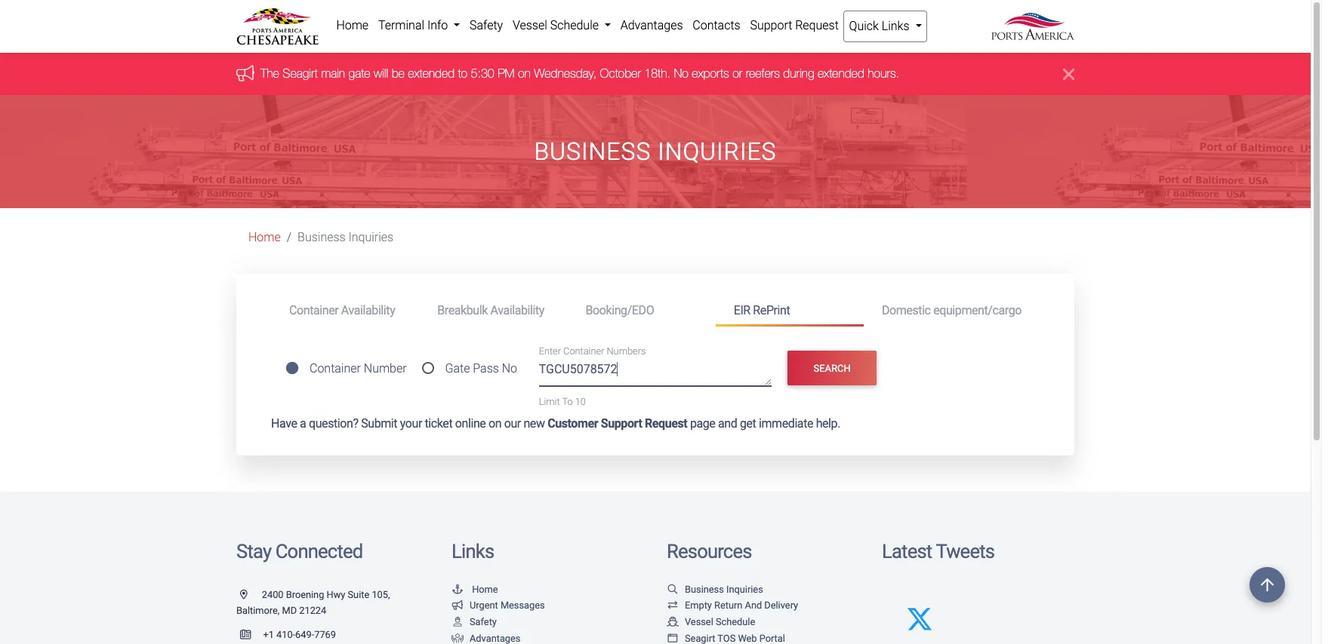 Task type: locate. For each thing, give the bounding box(es) containing it.
container for container availability
[[289, 303, 338, 318]]

extended
[[408, 67, 455, 80], [818, 67, 864, 80]]

contacts link
[[688, 11, 745, 41]]

0 vertical spatial no
[[674, 67, 689, 80]]

number
[[364, 362, 407, 376]]

+1 410-649-7769 link
[[236, 630, 336, 641]]

1 vertical spatial home
[[248, 231, 281, 245]]

links right quick
[[882, 19, 909, 33]]

1 vertical spatial links
[[452, 541, 494, 563]]

ship image
[[667, 618, 679, 628]]

availability up container number
[[341, 303, 395, 318]]

0 horizontal spatial request
[[645, 417, 687, 431]]

0 horizontal spatial vessel
[[513, 18, 547, 32]]

stay connected
[[236, 541, 363, 563]]

safety down the urgent
[[470, 617, 497, 628]]

seagirt left tos
[[685, 633, 715, 645]]

hours.
[[868, 67, 899, 80]]

2400
[[262, 590, 284, 601]]

extended right during
[[818, 67, 864, 80]]

vessel
[[513, 18, 547, 32], [685, 617, 713, 628]]

1 horizontal spatial seagirt
[[685, 633, 715, 645]]

0 vertical spatial home
[[336, 18, 369, 32]]

bullhorn image
[[236, 65, 260, 81], [452, 602, 464, 612]]

during
[[783, 67, 814, 80]]

quick links link
[[844, 11, 927, 42]]

availability up enter
[[490, 303, 544, 318]]

the seagirt main gate will be extended to 5:30 pm on wednesday, october 18th.  no exports or reefers during extended hours. alert
[[0, 53, 1311, 95]]

tos
[[718, 633, 736, 645]]

1 vertical spatial request
[[645, 417, 687, 431]]

advantages link
[[616, 11, 688, 41], [452, 633, 521, 645]]

links
[[882, 19, 909, 33], [452, 541, 494, 563]]

search
[[814, 363, 851, 374]]

on right 'pm'
[[518, 67, 531, 80]]

safety link
[[465, 11, 508, 41], [452, 617, 497, 628]]

container availability
[[289, 303, 395, 318]]

0 horizontal spatial schedule
[[550, 18, 599, 32]]

vessel down empty
[[685, 617, 713, 628]]

2 vertical spatial home
[[472, 584, 498, 596]]

limit to 10
[[539, 396, 586, 408]]

advantages link up 18th.
[[616, 11, 688, 41]]

18th.
[[644, 67, 670, 80]]

user hard hat image
[[452, 618, 464, 628]]

1 horizontal spatial vessel schedule link
[[667, 617, 755, 628]]

0 horizontal spatial vessel schedule link
[[508, 11, 616, 41]]

0 horizontal spatial links
[[452, 541, 494, 563]]

business
[[534, 138, 651, 166], [298, 231, 346, 245], [685, 584, 724, 596]]

0 vertical spatial safety link
[[465, 11, 508, 41]]

0 vertical spatial support
[[750, 18, 792, 32]]

2 availability from the left
[[490, 303, 544, 318]]

home for the left home link
[[248, 231, 281, 245]]

terminal
[[378, 18, 424, 32]]

649-
[[295, 630, 314, 641]]

1 vertical spatial home link
[[248, 231, 281, 245]]

advantages link down user hard hat icon
[[452, 633, 521, 645]]

support request link
[[745, 11, 844, 41]]

a
[[300, 417, 306, 431]]

safety link up 5:30 at the left of page
[[465, 11, 508, 41]]

2 vertical spatial inquiries
[[726, 584, 763, 596]]

0 horizontal spatial availability
[[341, 303, 395, 318]]

baltimore,
[[236, 606, 280, 617]]

latest tweets
[[882, 541, 994, 563]]

support up reefers
[[750, 18, 792, 32]]

on
[[518, 67, 531, 80], [489, 417, 501, 431]]

breakbulk
[[437, 303, 488, 318]]

help.
[[816, 417, 840, 431]]

0 vertical spatial request
[[795, 18, 839, 32]]

0 horizontal spatial business
[[298, 231, 346, 245]]

1 horizontal spatial bullhorn image
[[452, 602, 464, 612]]

0 vertical spatial home link
[[331, 11, 373, 41]]

container
[[289, 303, 338, 318], [563, 346, 604, 358], [310, 362, 361, 376]]

advantages
[[620, 18, 683, 32], [470, 633, 521, 645]]

page
[[690, 417, 715, 431]]

2 horizontal spatial home
[[472, 584, 498, 596]]

1 vertical spatial vessel
[[685, 617, 713, 628]]

eir reprint link
[[716, 297, 864, 327]]

safety link down the urgent
[[452, 617, 497, 628]]

1 vertical spatial safety link
[[452, 617, 497, 628]]

0 horizontal spatial support
[[601, 417, 642, 431]]

1 extended from the left
[[408, 67, 455, 80]]

0 vertical spatial advantages
[[620, 18, 683, 32]]

container number
[[310, 362, 407, 376]]

hand receiving image
[[452, 635, 464, 644]]

1 horizontal spatial schedule
[[716, 617, 755, 628]]

1 vertical spatial business
[[298, 231, 346, 245]]

have a question? submit your ticket online on our new customer support request page and get immediate help.
[[271, 417, 840, 431]]

1 availability from the left
[[341, 303, 395, 318]]

0 horizontal spatial extended
[[408, 67, 455, 80]]

advantages down urgent messages link
[[470, 633, 521, 645]]

eir
[[734, 303, 750, 318]]

to
[[562, 396, 573, 408]]

1 horizontal spatial availability
[[490, 303, 544, 318]]

0 vertical spatial on
[[518, 67, 531, 80]]

urgent messages
[[470, 601, 545, 612]]

booking/edo link
[[567, 297, 716, 325]]

+1 410-649-7769
[[263, 630, 336, 641]]

0 horizontal spatial vessel schedule
[[513, 18, 602, 32]]

breakbulk availability link
[[419, 297, 567, 325]]

+1
[[263, 630, 274, 641]]

info
[[427, 18, 448, 32]]

1 safety from the top
[[470, 18, 503, 32]]

safety link for terminal info link
[[465, 11, 508, 41]]

1 horizontal spatial extended
[[818, 67, 864, 80]]

2 vertical spatial business
[[685, 584, 724, 596]]

get
[[740, 417, 756, 431]]

md
[[282, 606, 297, 617]]

1 horizontal spatial home
[[336, 18, 369, 32]]

support
[[750, 18, 792, 32], [601, 417, 642, 431]]

links up anchor image
[[452, 541, 494, 563]]

container left number at the left bottom of page
[[310, 362, 361, 376]]

0 vertical spatial vessel schedule
[[513, 18, 602, 32]]

to
[[458, 67, 467, 80]]

no right pass on the bottom
[[502, 362, 517, 376]]

2 vertical spatial home link
[[452, 584, 498, 596]]

business inquiries
[[534, 138, 777, 166], [298, 231, 394, 245], [685, 584, 763, 596]]

equipment/cargo
[[933, 303, 1022, 318]]

0 vertical spatial seagirt
[[283, 67, 318, 80]]

1 vertical spatial bullhorn image
[[452, 602, 464, 612]]

seagirt
[[283, 67, 318, 80], [685, 633, 715, 645]]

1 vertical spatial on
[[489, 417, 501, 431]]

1 vertical spatial advantages link
[[452, 633, 521, 645]]

home link for terminal info link
[[331, 11, 373, 41]]

no right 18th.
[[674, 67, 689, 80]]

advantages up 18th.
[[620, 18, 683, 32]]

0 horizontal spatial seagirt
[[283, 67, 318, 80]]

1 horizontal spatial vessel
[[685, 617, 713, 628]]

1 horizontal spatial on
[[518, 67, 531, 80]]

2 horizontal spatial business
[[685, 584, 724, 596]]

1 vertical spatial vessel schedule
[[685, 617, 755, 628]]

vessel schedule
[[513, 18, 602, 32], [685, 617, 755, 628]]

0 horizontal spatial no
[[502, 362, 517, 376]]

home link for urgent messages link
[[452, 584, 498, 596]]

request left page
[[645, 417, 687, 431]]

vessel schedule up seagirt tos web portal link
[[685, 617, 755, 628]]

vessel schedule link up wednesday,
[[508, 11, 616, 41]]

0 vertical spatial vessel schedule link
[[508, 11, 616, 41]]

request left quick
[[795, 18, 839, 32]]

safety up 5:30 at the left of page
[[470, 18, 503, 32]]

request
[[795, 18, 839, 32], [645, 417, 687, 431]]

0 vertical spatial links
[[882, 19, 909, 33]]

1 vertical spatial advantages
[[470, 633, 521, 645]]

1 horizontal spatial advantages link
[[616, 11, 688, 41]]

reprint
[[753, 303, 790, 318]]

1 vertical spatial safety
[[470, 617, 497, 628]]

vessel schedule link down empty
[[667, 617, 755, 628]]

on left our
[[489, 417, 501, 431]]

Enter Container Numbers text field
[[539, 361, 772, 387]]

home
[[336, 18, 369, 32], [248, 231, 281, 245], [472, 584, 498, 596]]

1 horizontal spatial home link
[[331, 11, 373, 41]]

booking/edo
[[586, 303, 654, 318]]

availability
[[341, 303, 395, 318], [490, 303, 544, 318]]

0 horizontal spatial bullhorn image
[[236, 65, 260, 81]]

latest
[[882, 541, 932, 563]]

0 horizontal spatial advantages
[[470, 633, 521, 645]]

availability for breakbulk availability
[[490, 303, 544, 318]]

support right customer on the left
[[601, 417, 642, 431]]

1 horizontal spatial no
[[674, 67, 689, 80]]

reefers
[[746, 67, 780, 80]]

seagirt right the
[[283, 67, 318, 80]]

schedule
[[550, 18, 599, 32], [716, 617, 755, 628]]

0 vertical spatial business
[[534, 138, 651, 166]]

schedule up seagirt tos web portal
[[716, 617, 755, 628]]

terminal info
[[378, 18, 451, 32]]

schedule up the seagirt main gate will be extended to 5:30 pm on wednesday, october 18th.  no exports or reefers during extended hours. link
[[550, 18, 599, 32]]

1 vertical spatial inquiries
[[348, 231, 394, 245]]

extended left to
[[408, 67, 455, 80]]

0 vertical spatial safety
[[470, 18, 503, 32]]

container right enter
[[563, 346, 604, 358]]

0 vertical spatial container
[[289, 303, 338, 318]]

delivery
[[764, 601, 798, 612]]

1 vertical spatial no
[[502, 362, 517, 376]]

vessel up 'pm'
[[513, 18, 547, 32]]

105,
[[372, 590, 390, 601]]

1 vertical spatial vessel schedule link
[[667, 617, 755, 628]]

domestic
[[882, 303, 931, 318]]

submit
[[361, 417, 397, 431]]

urgent
[[470, 601, 498, 612]]

vessel schedule up wednesday,
[[513, 18, 602, 32]]

safety
[[470, 18, 503, 32], [470, 617, 497, 628]]

0 horizontal spatial on
[[489, 417, 501, 431]]

quick
[[849, 19, 879, 33]]

2 horizontal spatial home link
[[452, 584, 498, 596]]

0 horizontal spatial home
[[248, 231, 281, 245]]

the
[[260, 67, 279, 80]]

container up container number
[[289, 303, 338, 318]]

2 vertical spatial container
[[310, 362, 361, 376]]



Task type: describe. For each thing, give the bounding box(es) containing it.
business inquiries link
[[667, 584, 763, 596]]

0 vertical spatial inquiries
[[658, 138, 777, 166]]

breakbulk availability
[[437, 303, 544, 318]]

gate
[[445, 362, 470, 376]]

anchor image
[[452, 586, 464, 595]]

quick links
[[849, 19, 912, 33]]

exchange image
[[667, 602, 679, 612]]

gate
[[349, 67, 370, 80]]

enter
[[539, 346, 561, 358]]

terminal info link
[[373, 11, 465, 41]]

empty return and delivery
[[685, 601, 798, 612]]

the seagirt main gate will be extended to 5:30 pm on wednesday, october 18th.  no exports or reefers during extended hours. link
[[260, 67, 899, 80]]

close image
[[1063, 65, 1074, 83]]

have
[[271, 417, 297, 431]]

0 horizontal spatial home link
[[248, 231, 281, 245]]

online
[[455, 417, 486, 431]]

1 vertical spatial seagirt
[[685, 633, 715, 645]]

exports
[[692, 67, 729, 80]]

suite
[[348, 590, 369, 601]]

resources
[[667, 541, 752, 563]]

enter container numbers
[[539, 346, 646, 358]]

and
[[718, 417, 737, 431]]

your
[[400, 417, 422, 431]]

search button
[[788, 351, 877, 386]]

0 vertical spatial bullhorn image
[[236, 65, 260, 81]]

0 vertical spatial business inquiries
[[534, 138, 777, 166]]

broening
[[286, 590, 324, 601]]

2 vertical spatial business inquiries
[[685, 584, 763, 596]]

or
[[733, 67, 742, 80]]

seagirt tos web portal link
[[667, 633, 785, 645]]

urgent messages link
[[452, 601, 545, 612]]

1 horizontal spatial vessel schedule
[[685, 617, 755, 628]]

messages
[[500, 601, 545, 612]]

numbers
[[607, 346, 646, 358]]

0 horizontal spatial advantages link
[[452, 633, 521, 645]]

1 vertical spatial container
[[563, 346, 604, 358]]

new
[[524, 417, 545, 431]]

1 horizontal spatial request
[[795, 18, 839, 32]]

customer support request link
[[548, 417, 687, 431]]

2400 broening hwy suite 105, baltimore, md 21224 link
[[236, 590, 390, 617]]

web
[[738, 633, 757, 645]]

2 safety from the top
[[470, 617, 497, 628]]

support request
[[750, 18, 839, 32]]

1 horizontal spatial links
[[882, 19, 909, 33]]

no inside alert
[[674, 67, 689, 80]]

portal
[[759, 633, 785, 645]]

seagirt tos web portal
[[685, 633, 785, 645]]

empty return and delivery link
[[667, 601, 798, 612]]

connected
[[275, 541, 363, 563]]

1 vertical spatial support
[[601, 417, 642, 431]]

empty
[[685, 601, 712, 612]]

availability for container availability
[[341, 303, 395, 318]]

limit
[[539, 396, 560, 408]]

home for terminal info link's home link
[[336, 18, 369, 32]]

5:30
[[471, 67, 494, 80]]

1 horizontal spatial business
[[534, 138, 651, 166]]

immediate
[[759, 417, 813, 431]]

hwy
[[327, 590, 345, 601]]

1 horizontal spatial advantages
[[620, 18, 683, 32]]

our
[[504, 417, 521, 431]]

domestic equipment/cargo link
[[864, 297, 1040, 325]]

0 vertical spatial advantages link
[[616, 11, 688, 41]]

domestic equipment/cargo
[[882, 303, 1022, 318]]

question?
[[309, 417, 358, 431]]

ticket
[[425, 417, 452, 431]]

tweets
[[936, 541, 994, 563]]

return
[[714, 601, 742, 612]]

main
[[321, 67, 345, 80]]

go to top image
[[1250, 568, 1285, 603]]

the seagirt main gate will be extended to 5:30 pm on wednesday, october 18th.  no exports or reefers during extended hours.
[[260, 67, 899, 80]]

410-
[[276, 630, 295, 641]]

bullhorn image inside urgent messages link
[[452, 602, 464, 612]]

will
[[374, 67, 388, 80]]

0 vertical spatial vessel
[[513, 18, 547, 32]]

on inside alert
[[518, 67, 531, 80]]

browser image
[[667, 635, 679, 644]]

map marker alt image
[[240, 591, 259, 601]]

customer
[[548, 417, 598, 431]]

phone office image
[[240, 631, 263, 641]]

21224
[[299, 606, 326, 617]]

2400 broening hwy suite 105, baltimore, md 21224
[[236, 590, 390, 617]]

1 vertical spatial business inquiries
[[298, 231, 394, 245]]

0 vertical spatial schedule
[[550, 18, 599, 32]]

container availability link
[[271, 297, 419, 325]]

seagirt inside alert
[[283, 67, 318, 80]]

gate pass no
[[445, 362, 517, 376]]

safety link for urgent messages link
[[452, 617, 497, 628]]

pm
[[498, 67, 515, 80]]

2 extended from the left
[[818, 67, 864, 80]]

1 horizontal spatial support
[[750, 18, 792, 32]]

7769
[[314, 630, 336, 641]]

be
[[392, 67, 405, 80]]

1 vertical spatial schedule
[[716, 617, 755, 628]]

stay
[[236, 541, 271, 563]]

container for container number
[[310, 362, 361, 376]]

october
[[600, 67, 641, 80]]

pass
[[473, 362, 499, 376]]

and
[[745, 601, 762, 612]]

search image
[[667, 586, 679, 595]]



Task type: vqa. For each thing, say whether or not it's contained in the screenshot.
Times
no



